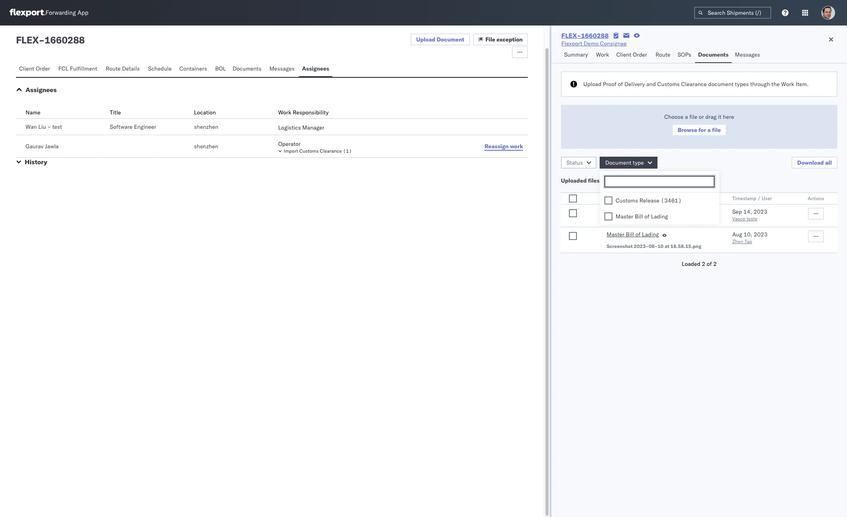 Task type: locate. For each thing, give the bounding box(es) containing it.
1 vertical spatial at
[[665, 244, 670, 250]]

0 vertical spatial bill
[[635, 213, 644, 220]]

schedule
[[148, 65, 172, 72]]

flexport demo consignee link
[[562, 40, 627, 48]]

operator
[[278, 141, 301, 148]]

0 horizontal spatial bill
[[626, 231, 635, 238]]

upload for upload document
[[417, 36, 436, 43]]

1 vertical spatial shenzhen
[[194, 143, 219, 150]]

flex-1660288 link
[[562, 32, 609, 40]]

1 vertical spatial master
[[607, 231, 625, 238]]

0 vertical spatial client
[[617, 51, 632, 58]]

client order left the fcl at the top left of the page
[[19, 65, 50, 72]]

flexport
[[562, 40, 583, 47]]

1 vertical spatial file
[[713, 127, 722, 134]]

client order button down consignee on the top right of page
[[614, 48, 653, 63]]

1 horizontal spatial work
[[597, 51, 610, 58]]

customs inside customs release (3461) screenshot 2023-09-13 at 9.11.30 am.png
[[607, 208, 630, 216]]

documents button right bol
[[230, 62, 266, 77]]

document for document type
[[606, 159, 632, 167]]

0 vertical spatial release
[[640, 197, 660, 204]]

0 horizontal spatial a
[[686, 113, 689, 121]]

1 horizontal spatial a
[[708, 127, 711, 134]]

08-
[[649, 244, 658, 250]]

1 vertical spatial bill
[[626, 231, 635, 238]]

0 vertical spatial master
[[616, 213, 634, 220]]

1 vertical spatial assignees button
[[26, 86, 57, 94]]

- right liu
[[47, 123, 51, 131]]

list box
[[600, 193, 720, 225]]

0 horizontal spatial client
[[19, 65, 34, 72]]

9.11.30
[[671, 218, 689, 224]]

0 vertical spatial client order
[[617, 51, 648, 58]]

1 vertical spatial order
[[36, 65, 50, 72]]

1 horizontal spatial clearance
[[682, 81, 707, 88]]

loaded 2 of 2
[[682, 261, 717, 268]]

fulfillment
[[70, 65, 97, 72]]

liu
[[38, 123, 46, 131]]

0 horizontal spatial order
[[36, 65, 50, 72]]

1 horizontal spatial -
[[47, 123, 51, 131]]

0 horizontal spatial route
[[106, 65, 121, 72]]

customs right and on the top of the page
[[658, 81, 680, 88]]

1 vertical spatial -
[[47, 123, 51, 131]]

location
[[194, 109, 216, 116]]

of up screenshot 2023-08-10 at 16.58.15.png
[[636, 231, 641, 238]]

reassign work
[[485, 143, 524, 150]]

None text field
[[608, 179, 714, 186]]

documents button right the sops
[[696, 48, 732, 63]]

1 horizontal spatial client
[[617, 51, 632, 58]]

0 vertical spatial order
[[633, 51, 648, 58]]

customs release (3461) screenshot 2023-09-13 at 9.11.30 am.png
[[607, 208, 708, 224]]

1 horizontal spatial route
[[656, 51, 671, 58]]

0 vertical spatial file
[[690, 113, 698, 121]]

13
[[658, 218, 664, 224]]

2 at from the top
[[665, 244, 670, 250]]

types
[[736, 81, 750, 88]]

clearance
[[682, 81, 707, 88], [320, 148, 342, 154]]

flexport demo consignee
[[562, 40, 627, 47]]

a right "for"
[[708, 127, 711, 134]]

responsibility
[[293, 109, 329, 116]]

2 for of
[[714, 261, 717, 268]]

timestamp / user
[[733, 196, 773, 202]]

document
[[709, 81, 734, 88]]

lading inside list box
[[652, 213, 669, 220]]

route for route
[[656, 51, 671, 58]]

1 vertical spatial screenshot
[[607, 244, 633, 250]]

timestamp
[[733, 196, 757, 202]]

1 vertical spatial route
[[106, 65, 121, 72]]

client for client order 'button' to the right
[[617, 51, 632, 58]]

work right the
[[782, 81, 795, 88]]

screenshot down master bill of lading link
[[607, 244, 633, 250]]

1 horizontal spatial upload
[[584, 81, 602, 88]]

1 vertical spatial upload
[[584, 81, 602, 88]]

actions
[[809, 196, 825, 202]]

2023 up teste
[[754, 208, 768, 216]]

0 vertical spatial documents
[[699, 51, 729, 58]]

work for work
[[597, 51, 610, 58]]

- down forwarding app link
[[39, 34, 45, 46]]

reassign
[[485, 143, 509, 150]]

client for client order 'button' to the left
[[19, 65, 34, 72]]

0 vertical spatial messages
[[736, 51, 761, 58]]

consignee
[[601, 40, 627, 47]]

0 vertical spatial (3461)
[[662, 197, 682, 204]]

master bill of lading link
[[607, 231, 660, 240]]

document
[[437, 36, 465, 43], [606, 159, 632, 167], [607, 196, 631, 202]]

release for customs release (3461) screenshot 2023-09-13 at 9.11.30 am.png
[[631, 208, 651, 216]]

lading down filename
[[652, 213, 669, 220]]

order left the route button
[[633, 51, 648, 58]]

document for document type / filename
[[607, 196, 631, 202]]

1660288
[[582, 32, 609, 40], [45, 34, 85, 46]]

file left or
[[690, 113, 698, 121]]

2023- up master bill of lading link
[[634, 218, 649, 224]]

customs inside "button"
[[300, 148, 319, 154]]

∙
[[601, 177, 605, 185]]

at inside customs release (3461) screenshot 2023-09-13 at 9.11.30 am.png
[[665, 218, 670, 224]]

documents right bol button
[[233, 65, 262, 72]]

0 vertical spatial assignees button
[[299, 62, 333, 77]]

work for work responsibility
[[278, 109, 292, 116]]

1 horizontal spatial assignees button
[[299, 62, 333, 77]]

bill left 09-
[[635, 213, 644, 220]]

client order down consignee on the top right of page
[[617, 51, 648, 58]]

-
[[39, 34, 45, 46], [47, 123, 51, 131]]

work inside button
[[597, 51, 610, 58]]

1 vertical spatial release
[[631, 208, 651, 216]]

a right the choose
[[686, 113, 689, 121]]

a
[[686, 113, 689, 121], [708, 127, 711, 134]]

forwarding
[[46, 9, 76, 17]]

1 horizontal spatial assignees
[[302, 65, 330, 72]]

1660288 down forwarding app
[[45, 34, 85, 46]]

2023 inside sep 14, 2023 vasco teste
[[754, 208, 768, 216]]

1 horizontal spatial client order button
[[614, 48, 653, 63]]

0 vertical spatial work
[[597, 51, 610, 58]]

1 horizontal spatial bill
[[635, 213, 644, 220]]

documents right sops button
[[699, 51, 729, 58]]

0 vertical spatial at
[[665, 218, 670, 224]]

lading up 08-
[[643, 231, 660, 238]]

client order
[[617, 51, 648, 58], [19, 65, 50, 72]]

1 vertical spatial document
[[606, 159, 632, 167]]

1 horizontal spatial order
[[633, 51, 648, 58]]

0 horizontal spatial messages button
[[266, 62, 299, 77]]

release inside list box
[[640, 197, 660, 204]]

client order button left the fcl at the top left of the page
[[16, 62, 55, 77]]

flexport. image
[[10, 9, 46, 17]]

1 vertical spatial (3461)
[[653, 208, 673, 216]]

details
[[122, 65, 140, 72]]

0 vertical spatial document
[[437, 36, 465, 43]]

file
[[690, 113, 698, 121], [713, 127, 722, 134]]

sep 14, 2023 vasco teste
[[733, 208, 768, 222]]

wan liu - test
[[26, 123, 62, 131]]

1 screenshot from the top
[[607, 218, 633, 224]]

it
[[719, 113, 722, 121]]

gaurav jawla
[[26, 143, 59, 150]]

(3461) up customs release (3461) screenshot 2023-09-13 at 9.11.30 am.png
[[662, 197, 682, 204]]

forwarding app link
[[10, 9, 89, 17]]

1 horizontal spatial client order
[[617, 51, 648, 58]]

0 vertical spatial route
[[656, 51, 671, 58]]

(3461)
[[662, 197, 682, 204], [653, 208, 673, 216]]

2 horizontal spatial work
[[782, 81, 795, 88]]

0 horizontal spatial work
[[278, 109, 292, 116]]

1 vertical spatial client
[[19, 65, 34, 72]]

1 vertical spatial messages
[[270, 65, 295, 72]]

0 horizontal spatial assignees
[[26, 86, 57, 94]]

1 horizontal spatial messages
[[736, 51, 761, 58]]

1660288 up flexport demo consignee
[[582, 32, 609, 40]]

work up logistics
[[278, 109, 292, 116]]

work down flexport demo consignee link
[[597, 51, 610, 58]]

customs down document type / filename
[[607, 208, 630, 216]]

0 horizontal spatial /
[[644, 196, 647, 202]]

and
[[647, 81, 657, 88]]

0 horizontal spatial clearance
[[320, 148, 342, 154]]

2 horizontal spatial 2
[[714, 261, 717, 268]]

/
[[644, 196, 647, 202], [758, 196, 761, 202]]

uploaded files ∙ 2
[[562, 177, 610, 185]]

browse for a file button
[[673, 124, 727, 136]]

messages button
[[732, 48, 765, 63], [266, 62, 299, 77]]

for
[[699, 127, 707, 134]]

2 screenshot from the top
[[607, 244, 633, 250]]

0 horizontal spatial documents button
[[230, 62, 266, 77]]

client down 'flex'
[[19, 65, 34, 72]]

master bill of lading down customs release (3461) link
[[607, 231, 660, 238]]

route for route details
[[106, 65, 121, 72]]

2023
[[754, 208, 768, 216], [754, 231, 768, 238]]

0 horizontal spatial 2
[[607, 177, 610, 185]]

0 vertical spatial lading
[[652, 213, 669, 220]]

file down it
[[713, 127, 722, 134]]

1 vertical spatial 2023-
[[634, 244, 649, 250]]

am.png
[[690, 218, 708, 224]]

upload proof of delivery and customs clearance document types through the work item.
[[584, 81, 809, 88]]

of right loaded
[[707, 261, 712, 268]]

None checkbox
[[570, 195, 577, 203], [605, 197, 613, 205], [570, 210, 577, 218], [605, 213, 613, 221], [570, 232, 577, 240], [570, 195, 577, 203], [605, 197, 613, 205], [570, 210, 577, 218], [605, 213, 613, 221], [570, 232, 577, 240]]

0 horizontal spatial upload
[[417, 36, 436, 43]]

route inside button
[[106, 65, 121, 72]]

list box containing customs release (3461)
[[600, 193, 720, 225]]

route left "details"
[[106, 65, 121, 72]]

(3461) inside customs release (3461) screenshot 2023-09-13 at 9.11.30 am.png
[[653, 208, 673, 216]]

demo
[[584, 40, 599, 47]]

1 horizontal spatial documents
[[699, 51, 729, 58]]

0 vertical spatial master bill of lading
[[616, 213, 669, 220]]

screenshot
[[607, 218, 633, 224], [607, 244, 633, 250]]

2 vertical spatial work
[[278, 109, 292, 116]]

bill down customs release (3461) link
[[626, 231, 635, 238]]

master down customs release (3461) link
[[607, 231, 625, 238]]

screenshot up master bill of lading link
[[607, 218, 633, 224]]

0 vertical spatial clearance
[[682, 81, 707, 88]]

2 vertical spatial document
[[607, 196, 631, 202]]

1 / from the left
[[644, 196, 647, 202]]

2023 right '10,'
[[754, 231, 768, 238]]

assignees button
[[299, 62, 333, 77], [26, 86, 57, 94]]

documents
[[699, 51, 729, 58], [233, 65, 262, 72]]

0 vertical spatial -
[[39, 34, 45, 46]]

release inside customs release (3461) screenshot 2023-09-13 at 9.11.30 am.png
[[631, 208, 651, 216]]

0 vertical spatial shenzhen
[[194, 123, 219, 131]]

flex-
[[562, 32, 582, 40]]

1 vertical spatial 2023
[[754, 231, 768, 238]]

clearance left (1)
[[320, 148, 342, 154]]

documents button
[[696, 48, 732, 63], [230, 62, 266, 77]]

download
[[798, 159, 825, 167]]

reassign work button
[[480, 141, 528, 153]]

at right 10 at the top of the page
[[665, 244, 670, 250]]

1 vertical spatial documents
[[233, 65, 262, 72]]

file exception
[[486, 36, 523, 43]]

2023 for aug 10, 2023
[[754, 231, 768, 238]]

clearance left document
[[682, 81, 707, 88]]

shenzhen
[[194, 123, 219, 131], [194, 143, 219, 150]]

uploaded
[[562, 177, 587, 185]]

1 vertical spatial work
[[782, 81, 795, 88]]

0 vertical spatial 2023
[[754, 208, 768, 216]]

of inside master bill of lading link
[[636, 231, 641, 238]]

delivery
[[625, 81, 646, 88]]

0 vertical spatial 2023-
[[634, 218, 649, 224]]

of left 13
[[645, 213, 650, 220]]

release for customs release (3461)
[[640, 197, 660, 204]]

master inside master bill of lading link
[[607, 231, 625, 238]]

route inside button
[[656, 51, 671, 58]]

Search Shipments (/) text field
[[695, 7, 772, 19]]

customs up customs release (3461) link
[[616, 197, 639, 204]]

(1)
[[343, 148, 352, 154]]

0 vertical spatial upload
[[417, 36, 436, 43]]

/ right type
[[644, 196, 647, 202]]

master bill of lading down customs release (3461)
[[616, 213, 669, 220]]

1 horizontal spatial file
[[713, 127, 722, 134]]

0 vertical spatial screenshot
[[607, 218, 633, 224]]

1 at from the top
[[665, 218, 670, 224]]

route left the sops
[[656, 51, 671, 58]]

/ left 'user'
[[758, 196, 761, 202]]

2 2023- from the top
[[634, 244, 649, 250]]

at right 13
[[665, 218, 670, 224]]

jawla
[[45, 143, 59, 150]]

tao
[[745, 239, 753, 245]]

0 horizontal spatial client order
[[19, 65, 50, 72]]

client down consignee on the top right of page
[[617, 51, 632, 58]]

upload inside button
[[417, 36, 436, 43]]

master up master bill of lading link
[[616, 213, 634, 220]]

1 horizontal spatial messages button
[[732, 48, 765, 63]]

0 horizontal spatial messages
[[270, 65, 295, 72]]

a inside button
[[708, 127, 711, 134]]

1 2023- from the top
[[634, 218, 649, 224]]

2023 inside aug 10, 2023 zhen tao
[[754, 231, 768, 238]]

1 vertical spatial clearance
[[320, 148, 342, 154]]

order left the fcl at the top left of the page
[[36, 65, 50, 72]]

0 vertical spatial a
[[686, 113, 689, 121]]

(3461) up 13
[[653, 208, 673, 216]]

2023 for sep 14, 2023
[[754, 208, 768, 216]]

0 horizontal spatial file
[[690, 113, 698, 121]]

2023- down master bill of lading link
[[634, 244, 649, 250]]

1 horizontal spatial /
[[758, 196, 761, 202]]

1 vertical spatial a
[[708, 127, 711, 134]]

0 horizontal spatial -
[[39, 34, 45, 46]]

customs right import on the left of the page
[[300, 148, 319, 154]]

1 shenzhen from the top
[[194, 123, 219, 131]]



Task type: describe. For each thing, give the bounding box(es) containing it.
10,
[[744, 231, 753, 238]]

route details button
[[103, 62, 145, 77]]

download all
[[798, 159, 833, 167]]

files
[[589, 177, 600, 185]]

browse for a file
[[678, 127, 722, 134]]

work button
[[593, 48, 614, 63]]

document type / filename button
[[606, 194, 717, 202]]

1 horizontal spatial documents button
[[696, 48, 732, 63]]

customs release (3461) link
[[607, 208, 673, 218]]

2 / from the left
[[758, 196, 761, 202]]

aug 10, 2023 zhen tao
[[733, 231, 768, 245]]

route button
[[653, 48, 675, 63]]

2 for ∙
[[607, 177, 610, 185]]

here
[[724, 113, 735, 121]]

master bill of lading inside list box
[[616, 213, 669, 220]]

09-
[[649, 218, 658, 224]]

flex - 1660288
[[16, 34, 85, 46]]

import customs clearance                (1) button
[[278, 148, 470, 155]]

(3461) for customs release (3461)
[[662, 197, 682, 204]]

sops
[[678, 51, 692, 58]]

engineer
[[134, 123, 156, 131]]

fcl fulfillment
[[58, 65, 97, 72]]

exception
[[497, 36, 523, 43]]

test
[[52, 123, 62, 131]]

title
[[110, 109, 121, 116]]

document type / filename
[[607, 196, 669, 202]]

software engineer
[[110, 123, 156, 131]]

containers
[[180, 65, 207, 72]]

schedule button
[[145, 62, 176, 77]]

proof
[[603, 81, 617, 88]]

2 shenzhen from the top
[[194, 143, 219, 150]]

aug
[[733, 231, 743, 238]]

customs release (3461)
[[616, 197, 682, 204]]

choose
[[665, 113, 684, 121]]

document type
[[606, 159, 644, 167]]

2023- inside customs release (3461) screenshot 2023-09-13 at 9.11.30 am.png
[[634, 218, 649, 224]]

vasco
[[733, 216, 746, 222]]

summary button
[[562, 48, 593, 63]]

import customs clearance                (1)
[[284, 148, 352, 154]]

loaded
[[682, 261, 701, 268]]

0 horizontal spatial documents
[[233, 65, 262, 72]]

0 horizontal spatial assignees button
[[26, 86, 57, 94]]

1 horizontal spatial 1660288
[[582, 32, 609, 40]]

zhen
[[733, 239, 744, 245]]

route details
[[106, 65, 140, 72]]

or
[[699, 113, 705, 121]]

type
[[633, 159, 644, 167]]

bol
[[215, 65, 226, 72]]

clearance inside "button"
[[320, 148, 342, 154]]

(3461) for customs release (3461) screenshot 2023-09-13 at 9.11.30 am.png
[[653, 208, 673, 216]]

messages for left "messages" button
[[270, 65, 295, 72]]

messages for the rightmost "messages" button
[[736, 51, 761, 58]]

sops button
[[675, 48, 696, 63]]

work responsibility
[[278, 109, 329, 116]]

history
[[25, 158, 47, 166]]

of right proof
[[619, 81, 624, 88]]

bol button
[[212, 62, 230, 77]]

0 horizontal spatial 1660288
[[45, 34, 85, 46]]

flex
[[16, 34, 39, 46]]

work
[[510, 143, 524, 150]]

0 vertical spatial assignees
[[302, 65, 330, 72]]

0 horizontal spatial client order button
[[16, 62, 55, 77]]

16.58.15.png
[[671, 244, 702, 250]]

fcl
[[58, 65, 69, 72]]

name
[[26, 109, 40, 116]]

1 horizontal spatial 2
[[703, 261, 706, 268]]

1 vertical spatial client order
[[19, 65, 50, 72]]

fcl fulfillment button
[[55, 62, 103, 77]]

customs inside list box
[[616, 197, 639, 204]]

history button
[[25, 158, 47, 166]]

status
[[567, 159, 583, 167]]

status button
[[562, 157, 597, 169]]

through
[[751, 81, 771, 88]]

import
[[284, 148, 298, 154]]

1 vertical spatial lading
[[643, 231, 660, 238]]

1 vertical spatial master bill of lading
[[607, 231, 660, 238]]

forwarding app
[[46, 9, 89, 17]]

type
[[632, 196, 643, 202]]

filename
[[648, 196, 669, 202]]

the
[[772, 81, 780, 88]]

logistics manager
[[278, 124, 325, 131]]

user
[[763, 196, 773, 202]]

choose a file or drag it here
[[665, 113, 735, 121]]

upload for upload proof of delivery and customs clearance document types through the work item.
[[584, 81, 602, 88]]

screenshot 2023-08-10 at 16.58.15.png
[[607, 244, 702, 250]]

screenshot inside customs release (3461) screenshot 2023-09-13 at 9.11.30 am.png
[[607, 218, 633, 224]]

download all button
[[792, 157, 838, 169]]

browse
[[678, 127, 698, 134]]

flex-1660288
[[562, 32, 609, 40]]

document type button
[[600, 157, 658, 169]]

file inside button
[[713, 127, 722, 134]]

manager
[[303, 124, 325, 131]]

teste
[[747, 216, 758, 222]]

10
[[658, 244, 664, 250]]

14,
[[744, 208, 753, 216]]

sep
[[733, 208, 743, 216]]

timestamp / user button
[[731, 194, 793, 202]]

item.
[[796, 81, 809, 88]]

1 vertical spatial assignees
[[26, 86, 57, 94]]

master inside list box
[[616, 213, 634, 220]]

containers button
[[176, 62, 212, 77]]



Task type: vqa. For each thing, say whether or not it's contained in the screenshot.
bottommost Lading
yes



